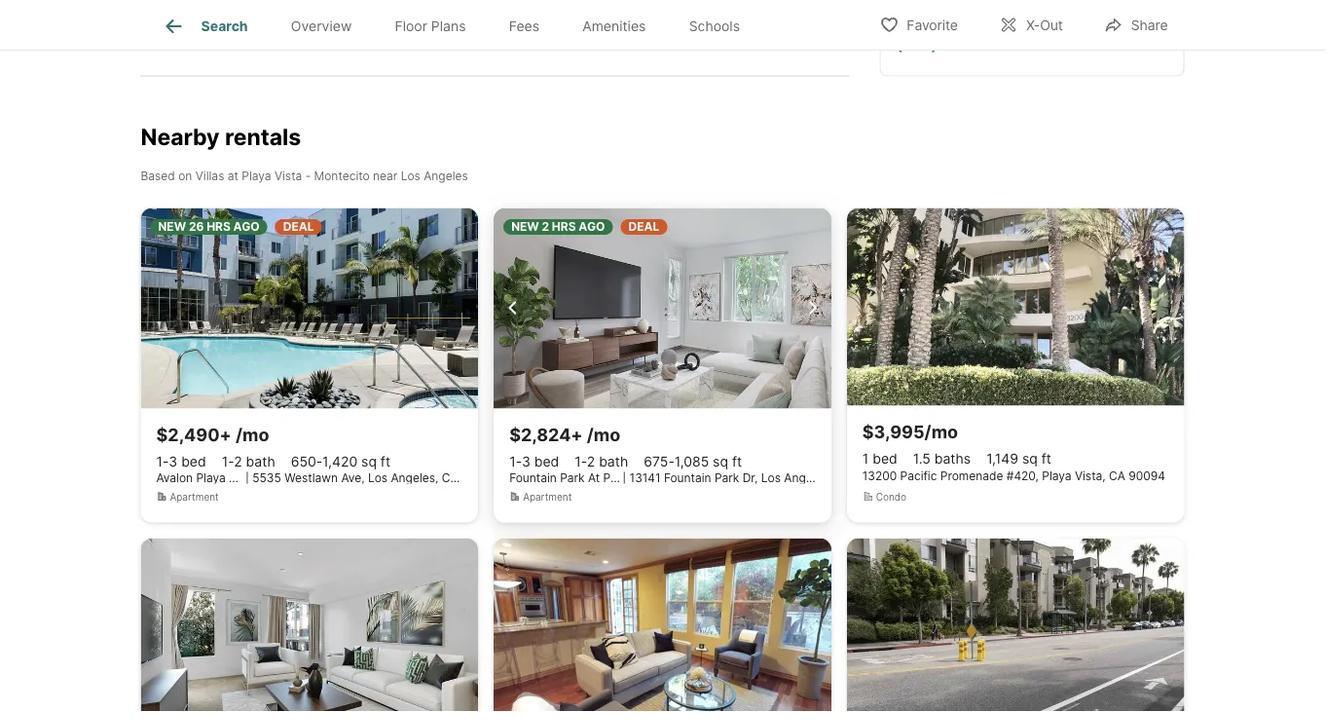 Task type: describe. For each thing, give the bounding box(es) containing it.
previous button image
[[502, 296, 525, 319]]

angeles
[[424, 168, 468, 182]]

675-1,085 sq ft
[[644, 453, 742, 470]]

fountain park at playa vista
[[510, 470, 664, 484]]

condo
[[876, 491, 907, 503]]

x-out button
[[983, 4, 1080, 44]]

favorite button
[[863, 4, 975, 44]]

2 fountain from the left
[[664, 470, 712, 484]]

overview
[[291, 18, 352, 34]]

schools
[[689, 18, 740, 34]]

floor
[[395, 18, 428, 34]]

bed for $2,824+ /mo
[[534, 453, 559, 470]]

ca for 90094
[[1109, 469, 1126, 483]]

$3,995 /mo
[[863, 421, 959, 442]]

5535
[[252, 470, 281, 484]]

2 horizontal spatial sq
[[1023, 450, 1038, 467]]

13200
[[863, 469, 897, 483]]

/mo for $3,995 /mo
[[925, 421, 959, 442]]

/mo for $2,824+ /mo
[[587, 424, 621, 445]]

out
[[1040, 17, 1063, 34]]

$2,490+
[[156, 424, 232, 445]]

bath for $2,824+ /mo
[[599, 453, 629, 470]]

2 1- from the left
[[222, 453, 234, 470]]

$3,995
[[863, 421, 925, 442]]

ft for $2,490+ /mo
[[381, 453, 391, 470]]

new 26 hrs ago
[[158, 219, 260, 234]]

photo of 13200 pacific promenade #420, playa vista, ca 90094 image
[[847, 208, 1185, 405]]

13200 pacific promenade #420, playa vista, ca 90094
[[863, 469, 1166, 483]]

1,149 sq ft
[[987, 450, 1052, 467]]

650-1,420 sq ft
[[291, 453, 391, 470]]

2 for $2,824+ /mo
[[587, 453, 595, 470]]

1,149
[[987, 450, 1019, 467]]

search link
[[162, 15, 248, 38]]

$2,824+
[[510, 424, 583, 445]]

1.5
[[913, 450, 931, 467]]

avalon playa vista
[[156, 470, 257, 484]]

1-2 bath for $2,490+
[[222, 453, 275, 470]]

nearby
[[141, 123, 220, 150]]

sq for $2,824+ /mo
[[713, 453, 729, 470]]

ave,
[[341, 470, 365, 484]]

playa right at
[[603, 470, 633, 484]]

1 angeles, from the left
[[391, 470, 439, 484]]

photo of 12655 bluff creek dr #129, los angeles, ca 90094 image
[[141, 538, 478, 712]]

- inside villas at playa vista - montecito (310) 362-3234
[[1049, 7, 1056, 26]]

photo of 13141 fountain park dr, los angeles, ca 90094 image
[[494, 208, 832, 408]]

/mo for $2,490+ /mo
[[236, 424, 269, 445]]

deal for new 2 hrs ago
[[629, 219, 660, 234]]

$2,490+ /mo
[[156, 424, 269, 445]]

2 horizontal spatial bed
[[873, 450, 898, 467]]

0 horizontal spatial 90094
[[855, 470, 892, 484]]

1 vertical spatial -
[[305, 168, 311, 182]]

ca for 90066
[[442, 470, 458, 484]]

ft for $2,824+ /mo
[[732, 453, 742, 470]]

1 vertical spatial montecito
[[314, 168, 370, 182]]

playa left vista,
[[1042, 469, 1072, 483]]

2 park from the left
[[715, 470, 740, 484]]

3 for $2,824+ /mo
[[522, 453, 531, 470]]

promenade
[[941, 469, 1004, 483]]

floor plans tab
[[373, 3, 488, 50]]

1,085
[[675, 453, 709, 470]]

1 1- from the left
[[156, 453, 169, 470]]

playa inside villas at playa vista - montecito (310) 362-3234
[[961, 7, 1002, 26]]

amenities
[[583, 18, 646, 34]]

1-3 bed for $2,824+
[[510, 453, 559, 470]]

photo of 13045 pacific promenade #130, playa vista, ca 90094 image
[[847, 538, 1185, 712]]

1 horizontal spatial ca
[[835, 470, 852, 484]]

new for new 2 hrs ago
[[511, 219, 539, 234]]

villas at playa vista - montecito (310) 362-3234
[[897, 7, 1138, 54]]

share
[[1132, 17, 1168, 34]]

nearby rentals
[[141, 123, 301, 150]]

fees
[[509, 18, 540, 34]]



Task type: locate. For each thing, give the bounding box(es) containing it.
0 horizontal spatial montecito
[[314, 168, 370, 182]]

vista inside villas at playa vista - montecito (310) 362-3234
[[1006, 7, 1045, 26]]

1 horizontal spatial ft
[[732, 453, 742, 470]]

0 horizontal spatial /mo
[[236, 424, 269, 445]]

1- down the $2,824+
[[510, 453, 522, 470]]

1 fountain from the left
[[510, 470, 557, 484]]

2 new from the left
[[511, 219, 539, 234]]

vista
[[1006, 7, 1045, 26], [275, 168, 302, 182], [229, 470, 257, 484], [636, 470, 664, 484]]

bath
[[246, 453, 275, 470], [599, 453, 629, 470]]

1-2 bath up 5535
[[222, 453, 275, 470]]

2 ago from the left
[[579, 219, 605, 234]]

ago for new 26 hrs ago
[[233, 219, 260, 234]]

bed
[[873, 450, 898, 467], [181, 453, 206, 470], [534, 453, 559, 470]]

bed down the $2,824+
[[534, 453, 559, 470]]

1 park from the left
[[560, 470, 585, 484]]

1 horizontal spatial villas
[[897, 7, 939, 26]]

ago
[[233, 219, 260, 234], [579, 219, 605, 234]]

1 vertical spatial at
[[228, 168, 239, 182]]

2 1-2 bath from the left
[[575, 453, 629, 470]]

| 13141 fountain park dr, los angeles, ca 90094
[[623, 470, 892, 484]]

3 for $2,490+ /mo
[[169, 453, 177, 470]]

angeles,
[[391, 470, 439, 484], [784, 470, 832, 484]]

1-2 bath for $2,824+
[[575, 453, 629, 470]]

deal down based on villas at playa vista - montecito near los angeles
[[283, 219, 314, 234]]

westlawn
[[285, 470, 338, 484]]

1-3 bed down the $2,824+
[[510, 453, 559, 470]]

sq
[[1023, 450, 1038, 467], [361, 453, 377, 470], [713, 453, 729, 470]]

at up (310) 362-3234 link in the top of the page
[[942, 7, 957, 26]]

bed up 13200
[[873, 450, 898, 467]]

| for $2,824+ /mo
[[623, 470, 626, 484]]

0 horizontal spatial at
[[228, 168, 239, 182]]

3
[[169, 453, 177, 470], [522, 453, 531, 470]]

bed up avalon playa vista
[[181, 453, 206, 470]]

2 3 from the left
[[522, 453, 531, 470]]

villas up '(310)'
[[897, 7, 939, 26]]

0 vertical spatial montecito
[[1060, 7, 1138, 26]]

1-3 bed for $2,490+
[[156, 453, 206, 470]]

deal for new 26 hrs ago
[[283, 219, 314, 234]]

1-
[[156, 453, 169, 470], [222, 453, 234, 470], [510, 453, 522, 470], [575, 453, 587, 470]]

deal right new 2 hrs ago
[[629, 219, 660, 234]]

4 1- from the left
[[575, 453, 587, 470]]

apartment for $2,824+
[[523, 491, 572, 503]]

1 horizontal spatial park
[[715, 470, 740, 484]]

3 down the $2,824+
[[522, 453, 531, 470]]

floor plans
[[395, 18, 466, 34]]

1 horizontal spatial bed
[[534, 453, 559, 470]]

ca left 90066
[[442, 470, 458, 484]]

montecito right the x-
[[1060, 7, 1138, 26]]

villas inside villas at playa vista - montecito (310) 362-3234
[[897, 7, 939, 26]]

at
[[588, 470, 600, 484]]

0 horizontal spatial 2
[[234, 453, 242, 470]]

1 1-3 bed from the left
[[156, 453, 206, 470]]

montecito left near
[[314, 168, 370, 182]]

fountain down 1,085
[[664, 470, 712, 484]]

rentals
[[225, 123, 301, 150]]

share button
[[1088, 4, 1185, 44]]

1 horizontal spatial at
[[942, 7, 957, 26]]

1 hrs from the left
[[207, 219, 231, 234]]

1 ago from the left
[[233, 219, 260, 234]]

ft
[[1042, 450, 1052, 467], [381, 453, 391, 470], [732, 453, 742, 470]]

1 horizontal spatial -
[[1049, 7, 1056, 26]]

0 horizontal spatial ago
[[233, 219, 260, 234]]

13141
[[630, 470, 661, 484]]

favorite
[[907, 17, 958, 34]]

1 horizontal spatial 1-2 bath
[[575, 453, 629, 470]]

1.5 baths
[[913, 450, 971, 467]]

deal
[[283, 219, 314, 234], [629, 219, 660, 234]]

/mo up 5535
[[236, 424, 269, 445]]

1-3 bed
[[156, 453, 206, 470], [510, 453, 559, 470]]

ft up | 5535 westlawn ave, los angeles, ca 90066
[[381, 453, 391, 470]]

0 horizontal spatial -
[[305, 168, 311, 182]]

1 horizontal spatial apartment
[[523, 491, 572, 503]]

2 deal from the left
[[629, 219, 660, 234]]

los
[[401, 168, 421, 182], [368, 470, 388, 484], [761, 470, 781, 484]]

montecito
[[1060, 7, 1138, 26], [314, 168, 370, 182]]

| for $2,490+ /mo
[[245, 470, 249, 484]]

0 horizontal spatial villas
[[196, 168, 224, 182]]

1-2 bath up at
[[575, 453, 629, 470]]

apartment
[[170, 491, 219, 503], [523, 491, 572, 503]]

on
[[178, 168, 192, 182]]

bath up 5535
[[246, 453, 275, 470]]

angeles, right dr,
[[784, 470, 832, 484]]

sq for $2,490+ /mo
[[361, 453, 377, 470]]

park left at
[[560, 470, 585, 484]]

/mo up at
[[587, 424, 621, 445]]

|
[[245, 470, 249, 484], [623, 470, 626, 484]]

0 horizontal spatial park
[[560, 470, 585, 484]]

90094
[[1129, 469, 1166, 483], [855, 470, 892, 484]]

photo of 6800 altamor dr, los angeles, ca 90045 image
[[494, 538, 832, 712]]

bath for $2,490+ /mo
[[246, 453, 275, 470]]

0 horizontal spatial new
[[158, 219, 186, 234]]

los right ave,
[[368, 470, 388, 484]]

2 horizontal spatial ca
[[1109, 469, 1126, 483]]

0 horizontal spatial ca
[[442, 470, 458, 484]]

overview tab
[[270, 3, 373, 50]]

(310)
[[897, 35, 938, 54]]

hrs
[[207, 219, 231, 234], [552, 219, 576, 234]]

1- up avalon playa vista
[[222, 453, 234, 470]]

2
[[542, 219, 549, 234], [234, 453, 242, 470], [587, 453, 595, 470]]

fountain down the $2,824+
[[510, 470, 557, 484]]

2 horizontal spatial 2
[[587, 453, 595, 470]]

| 5535 westlawn ave, los angeles, ca 90066
[[245, 470, 498, 484]]

schools tab
[[668, 3, 762, 50]]

1 | from the left
[[245, 470, 249, 484]]

1,420
[[322, 453, 358, 470]]

$2,824+ /mo
[[510, 424, 621, 445]]

-
[[1049, 7, 1056, 26], [305, 168, 311, 182]]

playa right avalon
[[196, 470, 226, 484]]

playa
[[961, 7, 1002, 26], [242, 168, 271, 182], [1042, 469, 1072, 483], [196, 470, 226, 484], [603, 470, 633, 484]]

x-out
[[1027, 17, 1063, 34]]

1 bath from the left
[[246, 453, 275, 470]]

pacific
[[901, 469, 937, 483]]

playa down the rentals
[[242, 168, 271, 182]]

1 horizontal spatial los
[[401, 168, 421, 182]]

0 horizontal spatial angeles,
[[391, 470, 439, 484]]

(310) 362-3234 link
[[897, 35, 1020, 54]]

vista,
[[1075, 469, 1106, 483]]

0 horizontal spatial apartment
[[170, 491, 219, 503]]

1 horizontal spatial sq
[[713, 453, 729, 470]]

1 horizontal spatial ago
[[579, 219, 605, 234]]

3 1- from the left
[[510, 453, 522, 470]]

angeles, right ave,
[[391, 470, 439, 484]]

2 1-3 bed from the left
[[510, 453, 559, 470]]

ca
[[1109, 469, 1126, 483], [442, 470, 458, 484], [835, 470, 852, 484]]

/mo
[[925, 421, 959, 442], [236, 424, 269, 445], [587, 424, 621, 445]]

1 horizontal spatial |
[[623, 470, 626, 484]]

0 vertical spatial villas
[[897, 7, 939, 26]]

ca left 13200
[[835, 470, 852, 484]]

new left 26
[[158, 219, 186, 234]]

2 horizontal spatial /mo
[[925, 421, 959, 442]]

villas
[[897, 7, 939, 26], [196, 168, 224, 182]]

tab list containing search
[[141, 0, 777, 50]]

fountain
[[510, 470, 557, 484], [664, 470, 712, 484]]

bed for $2,490+ /mo
[[181, 453, 206, 470]]

0 horizontal spatial 3
[[169, 453, 177, 470]]

hrs for 2
[[552, 219, 576, 234]]

3234
[[979, 35, 1020, 54]]

- left near
[[305, 168, 311, 182]]

0 horizontal spatial 1-3 bed
[[156, 453, 206, 470]]

next button image
[[800, 296, 824, 319]]

0 vertical spatial at
[[942, 7, 957, 26]]

/mo up '1.5 baths'
[[925, 421, 959, 442]]

1 horizontal spatial 2
[[542, 219, 549, 234]]

1 horizontal spatial angeles,
[[784, 470, 832, 484]]

1 horizontal spatial 1-3 bed
[[510, 453, 559, 470]]

1 1-2 bath from the left
[[222, 453, 275, 470]]

x-
[[1027, 17, 1040, 34]]

1 vertical spatial villas
[[196, 168, 224, 182]]

plans
[[431, 18, 466, 34]]

1 new from the left
[[158, 219, 186, 234]]

apartment down avalon playa vista
[[170, 491, 219, 503]]

0 horizontal spatial 1-2 bath
[[222, 453, 275, 470]]

0 horizontal spatial bath
[[246, 453, 275, 470]]

los right dr,
[[761, 470, 781, 484]]

362-
[[942, 35, 979, 54]]

90066
[[462, 470, 498, 484]]

1
[[863, 450, 869, 467]]

2 bath from the left
[[599, 453, 629, 470]]

apartment down the "fountain park at playa vista"
[[523, 491, 572, 503]]

90094 down 1 bed
[[855, 470, 892, 484]]

1 horizontal spatial /mo
[[587, 424, 621, 445]]

0 horizontal spatial |
[[245, 470, 249, 484]]

new for new 26 hrs ago
[[158, 219, 186, 234]]

0 horizontal spatial fountain
[[510, 470, 557, 484]]

new 2 hrs ago
[[511, 219, 605, 234]]

new up previous button icon
[[511, 219, 539, 234]]

bath up at
[[599, 453, 629, 470]]

1-2 bath
[[222, 453, 275, 470], [575, 453, 629, 470]]

2 hrs from the left
[[552, 219, 576, 234]]

2 horizontal spatial los
[[761, 470, 781, 484]]

1 3 from the left
[[169, 453, 177, 470]]

2 | from the left
[[623, 470, 626, 484]]

0 horizontal spatial sq
[[361, 453, 377, 470]]

1 horizontal spatial 90094
[[1129, 469, 1166, 483]]

1 horizontal spatial 3
[[522, 453, 531, 470]]

ca right vista,
[[1109, 469, 1126, 483]]

apartment for $2,490+
[[170, 491, 219, 503]]

1 horizontal spatial bath
[[599, 453, 629, 470]]

1- up the "fountain park at playa vista"
[[575, 453, 587, 470]]

1 horizontal spatial hrs
[[552, 219, 576, 234]]

0 horizontal spatial bed
[[181, 453, 206, 470]]

1-3 bed up avalon
[[156, 453, 206, 470]]

0 horizontal spatial hrs
[[207, 219, 231, 234]]

photo of 5535 westlawn ave, los angeles, ca 90066 image
[[141, 208, 478, 408]]

based
[[141, 168, 175, 182]]

ago for new 2 hrs ago
[[579, 219, 605, 234]]

2 for $2,490+ /mo
[[234, 453, 242, 470]]

1- up avalon
[[156, 453, 169, 470]]

#420,
[[1007, 469, 1039, 483]]

at down nearby rentals
[[228, 168, 239, 182]]

1 bed
[[863, 450, 898, 467]]

2 angeles, from the left
[[784, 470, 832, 484]]

amenities tab
[[561, 3, 668, 50]]

avalon
[[156, 470, 193, 484]]

- right the x-
[[1049, 7, 1056, 26]]

1 horizontal spatial new
[[511, 219, 539, 234]]

0 horizontal spatial deal
[[283, 219, 314, 234]]

ft up 13200 pacific promenade #420, playa vista, ca 90094
[[1042, 450, 1052, 467]]

near
[[373, 168, 398, 182]]

tab list
[[141, 0, 777, 50]]

based on villas at playa vista - montecito near los angeles
[[141, 168, 468, 182]]

| left 5535
[[245, 470, 249, 484]]

0 horizontal spatial los
[[368, 470, 388, 484]]

sq up | 5535 westlawn ave, los angeles, ca 90066
[[361, 453, 377, 470]]

montecito inside villas at playa vista - montecito (310) 362-3234
[[1060, 7, 1138, 26]]

search
[[201, 18, 248, 34]]

1 horizontal spatial fountain
[[664, 470, 712, 484]]

650-
[[291, 453, 322, 470]]

1 deal from the left
[[283, 219, 314, 234]]

1 horizontal spatial deal
[[629, 219, 660, 234]]

hrs for 26
[[207, 219, 231, 234]]

fees tab
[[488, 3, 561, 50]]

sq right 1,085
[[713, 453, 729, 470]]

at
[[942, 7, 957, 26], [228, 168, 239, 182]]

90094 right vista,
[[1129, 469, 1166, 483]]

new
[[158, 219, 186, 234], [511, 219, 539, 234]]

baths
[[935, 450, 971, 467]]

3 up avalon
[[169, 453, 177, 470]]

at inside villas at playa vista - montecito (310) 362-3234
[[942, 7, 957, 26]]

2 horizontal spatial ft
[[1042, 450, 1052, 467]]

675-
[[644, 453, 675, 470]]

park
[[560, 470, 585, 484], [715, 470, 740, 484]]

0 vertical spatial -
[[1049, 7, 1056, 26]]

dr,
[[743, 470, 758, 484]]

1 horizontal spatial montecito
[[1060, 7, 1138, 26]]

2 apartment from the left
[[523, 491, 572, 503]]

| left 13141
[[623, 470, 626, 484]]

villas right the on
[[196, 168, 224, 182]]

sq up #420,
[[1023, 450, 1038, 467]]

0 horizontal spatial ft
[[381, 453, 391, 470]]

26
[[189, 219, 204, 234]]

ft up | 13141 fountain park dr, los angeles, ca 90094
[[732, 453, 742, 470]]

park left dr,
[[715, 470, 740, 484]]

1 apartment from the left
[[170, 491, 219, 503]]

los right near
[[401, 168, 421, 182]]

playa up 3234
[[961, 7, 1002, 26]]



Task type: vqa. For each thing, say whether or not it's contained in the screenshot.
middle you
no



